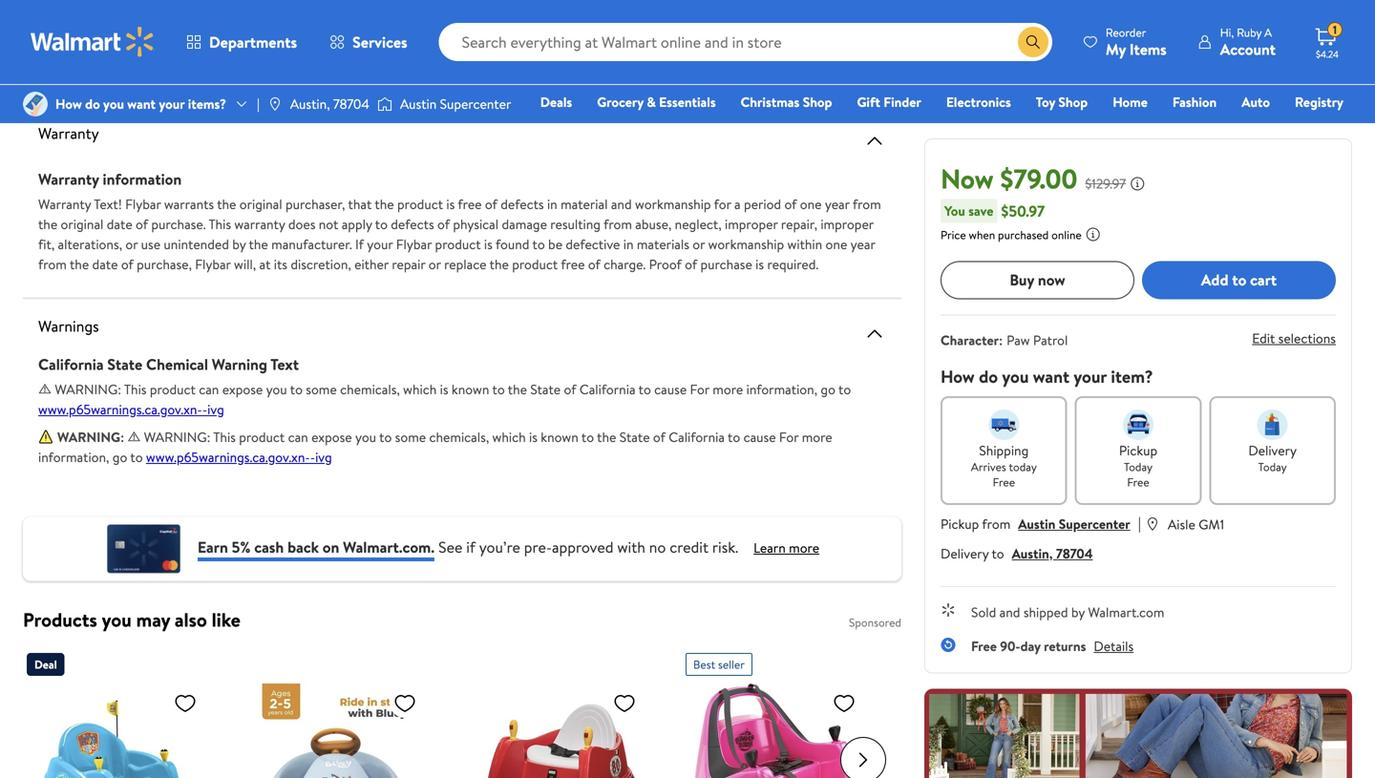 Task type: vqa. For each thing, say whether or not it's contained in the screenshot.
right the &
no



Task type: locate. For each thing, give the bounding box(es) containing it.
this down chemical
[[124, 380, 147, 399]]

Search search field
[[439, 23, 1053, 61]]

deals
[[541, 93, 573, 111]]

shop inside 'link'
[[1059, 93, 1088, 111]]

x right the (l
[[268, 36, 276, 57]]

1 vertical spatial chemicals,
[[429, 428, 489, 447]]

by up will,
[[232, 235, 246, 254]]

which
[[403, 380, 437, 399], [493, 428, 526, 447]]

www.p65warnings.ca.gov.xn- down chemical
[[38, 400, 202, 419]]

0 vertical spatial 78704
[[333, 95, 370, 113]]

0 horizontal spatial year
[[825, 195, 850, 213]]

electronics link
[[938, 92, 1020, 112]]

0 vertical spatial information,
[[747, 380, 818, 399]]

www.p65warnings.ca.gov.xn--ivg link up the 5%
[[146, 448, 332, 467]]

replace
[[444, 255, 487, 274]]

90-
[[1001, 637, 1021, 656]]

warranty
[[234, 215, 285, 234]]

www.p65warnings.ca.gov.xn- inside california state chemical warning text ⚠ warning: this product can expose you to some chemicals, which is known to the state of california to cause for more information, go to www.p65warnings.ca.gov.xn--ivg
[[38, 400, 202, 419]]

account
[[1221, 39, 1277, 60]]

78704 down austin supercenter 'button'
[[1057, 544, 1094, 563]]

1 horizontal spatial  image
[[267, 97, 283, 112]]

0 horizontal spatial some
[[306, 380, 337, 399]]

essentials
[[659, 93, 716, 111]]

1 vertical spatial which
[[493, 428, 526, 447]]

2 horizontal spatial your
[[1074, 365, 1107, 389]]

from inside pickup from austin supercenter |
[[983, 515, 1011, 533]]

1 shop from the left
[[803, 93, 833, 111]]

add
[[1202, 269, 1229, 291]]

product up replace
[[435, 235, 481, 254]]

best seller
[[694, 657, 745, 673]]

gm1
[[1199, 515, 1225, 534]]

0 vertical spatial want
[[127, 95, 156, 113]]

or right the repair
[[429, 255, 441, 274]]

of inside california state chemical warning text ⚠ warning: this product can expose you to some chemicals, which is known to the state of california to cause for more information, go to www.p65warnings.ca.gov.xn--ivg
[[564, 380, 577, 399]]

0 vertical spatial pickup
[[1120, 441, 1158, 460]]

www.p65warnings.ca.gov.xn- up the 5%
[[146, 448, 310, 467]]

78704 down services dropdown button
[[333, 95, 370, 113]]

expose
[[222, 380, 263, 399], [312, 428, 352, 447]]

1 vertical spatial for
[[780, 428, 799, 447]]

0 horizontal spatial austin,
[[290, 95, 330, 113]]

how for how do you want your item?
[[941, 365, 975, 389]]

1 horizontal spatial flybar
[[195, 255, 231, 274]]

supercenter
[[440, 95, 512, 113], [1059, 515, 1131, 533]]

gift
[[858, 93, 881, 111]]

1 horizontal spatial austin
[[1019, 515, 1056, 533]]

your for how do you want your item?
[[1074, 365, 1107, 389]]

0 horizontal spatial |
[[257, 95, 260, 113]]

1 horizontal spatial by
[[1072, 603, 1086, 622]]

warranty left text!
[[38, 195, 91, 213]]

0 vertical spatial flybar
[[125, 195, 161, 213]]

www.p65warnings.ca.gov.xn--ivg link down chemical
[[38, 400, 224, 419]]

x
[[268, 36, 276, 57], [297, 36, 305, 57], [72, 62, 79, 81], [115, 62, 122, 81]]

1 horizontal spatial free
[[561, 255, 585, 274]]

0 vertical spatial how
[[55, 95, 82, 113]]

can up www.p65warnings.ca.gov.xn--ivg
[[288, 428, 308, 447]]

date
[[107, 215, 133, 234], [92, 255, 118, 274]]

or
[[126, 235, 138, 254], [693, 235, 705, 254], [429, 255, 441, 274]]

state
[[107, 354, 143, 375], [531, 380, 561, 399], [620, 428, 650, 447]]

go inside ⚠ warning: this product can expose you to some chemicals, which is known to the state of california to cause for more information, go to
[[113, 448, 127, 467]]

0 horizontal spatial for
[[690, 380, 710, 399]]

from
[[853, 195, 882, 213], [604, 215, 632, 234], [38, 255, 67, 274], [983, 515, 1011, 533]]

can inside california state chemical warning text ⚠ warning: this product can expose you to some chemicals, which is known to the state of california to cause for more information, go to www.p65warnings.ca.gov.xn--ivg
[[199, 380, 219, 399]]

www.p65warnings.ca.gov.xn--ivg link
[[38, 400, 224, 419], [146, 448, 332, 467]]

workmanship up abuse, on the top of page
[[635, 195, 711, 213]]

next slide for products you may also like list image
[[841, 738, 887, 779]]

ivg down warning
[[207, 400, 224, 419]]

ivg inside california state chemical warning text ⚠ warning: this product can expose you to some chemicals, which is known to the state of california to cause for more information, go to www.p65warnings.ca.gov.xn--ivg
[[207, 400, 224, 419]]

product group containing deal
[[27, 646, 220, 779]]

sold and shipped by walmart.com
[[972, 603, 1165, 622]]

now
[[941, 160, 994, 197]]

pickup down "intent image for pickup"
[[1120, 441, 1158, 460]]

today
[[1125, 459, 1153, 475], [1259, 459, 1288, 475]]

free up physical
[[458, 195, 482, 213]]

austin, 78704
[[290, 95, 370, 113]]

this up www.p65warnings.ca.gov.xn--ivg
[[213, 428, 236, 447]]

⚠ right the warning icon
[[127, 428, 141, 447]]

if
[[355, 235, 364, 254]]

0 vertical spatial known
[[452, 380, 490, 399]]

1 horizontal spatial want
[[1034, 365, 1070, 389]]

0 horizontal spatial flybar
[[125, 195, 161, 213]]

0 vertical spatial ⚠
[[38, 380, 52, 399]]

from down the warranty 'image' at the right top of the page
[[853, 195, 882, 213]]

for inside ⚠ warning: this product can expose you to some chemicals, which is known to the state of california to cause for more information, go to
[[780, 428, 799, 447]]

flybar down the "information"
[[125, 195, 161, 213]]

can
[[199, 380, 219, 399], [288, 428, 308, 447]]

purchaser,
[[286, 195, 345, 213]]

0 horizontal spatial original
[[61, 215, 104, 234]]

expose down warning
[[222, 380, 263, 399]]

warranty
[[38, 123, 99, 144], [38, 169, 99, 190], [38, 195, 91, 213]]

one
[[800, 195, 822, 213], [826, 235, 848, 254]]

1 horizontal spatial today
[[1259, 459, 1288, 475]]

do down 21.00
[[85, 95, 100, 113]]

x left 21.00
[[72, 62, 79, 81]]

1 vertical spatial want
[[1034, 365, 1070, 389]]

warranty down "27.00"
[[38, 123, 99, 144]]

a
[[1265, 24, 1273, 41]]

1 horizontal spatial some
[[395, 428, 426, 447]]

you're
[[479, 537, 521, 558]]

0 vertical spatial for
[[690, 380, 710, 399]]

0 horizontal spatial want
[[127, 95, 156, 113]]

free inside shipping arrives today free
[[993, 474, 1016, 490]]

that
[[348, 195, 372, 213]]

shipped
[[1024, 603, 1069, 622]]

1 warranty from the top
[[38, 123, 99, 144]]

1 horizontal spatial and
[[1000, 603, 1021, 622]]

www.p65warnings.ca.gov.xn--ivg
[[146, 448, 332, 467]]

expose inside california state chemical warning text ⚠ warning: this product can expose you to some chemicals, which is known to the state of california to cause for more information, go to www.p65warnings.ca.gov.xn--ivg
[[222, 380, 263, 399]]

add to favorites list, cocomelon 6v bumper car, battery powered, electric ride on for children by flybar, includes charger image
[[174, 692, 197, 716]]

2 vertical spatial your
[[1074, 365, 1107, 389]]

product right that
[[397, 195, 443, 213]]

supercenter inside pickup from austin supercenter |
[[1059, 515, 1131, 533]]

1
[[1334, 22, 1338, 38]]

intent image for pickup image
[[1124, 410, 1154, 440]]

flybar down unintended
[[195, 255, 231, 274]]

want down patrol
[[1034, 365, 1070, 389]]

defects up damage
[[501, 195, 544, 213]]

 image down "27.00"
[[23, 92, 48, 117]]

1 vertical spatial pickup
[[941, 515, 980, 533]]

original up alterations,
[[61, 215, 104, 234]]

expose inside ⚠ warning: this product can expose you to some chemicals, which is known to the state of california to cause for more information, go to
[[312, 428, 352, 447]]

0 horizontal spatial by
[[232, 235, 246, 254]]

0 vertical spatial some
[[306, 380, 337, 399]]

improper up within
[[821, 215, 874, 234]]

0 horizontal spatial information,
[[38, 448, 109, 467]]

add to favorites list, bluey 6v bumper car, battery powered ride on toy with remote for kids ages 1.5+, blue image
[[394, 692, 417, 716]]

1 vertical spatial more
[[802, 428, 833, 447]]

austin up austin, 78704 button on the bottom of the page
[[1019, 515, 1056, 533]]

one right within
[[826, 235, 848, 254]]

chemicals, inside california state chemical warning text ⚠ warning: this product can expose you to some chemicals, which is known to the state of california to cause for more information, go to www.p65warnings.ca.gov.xn--ivg
[[340, 380, 400, 399]]

0 horizontal spatial which
[[403, 380, 437, 399]]

returns
[[1044, 637, 1087, 656]]

cause inside ⚠ warning: this product can expose you to some chemicals, which is known to the state of california to cause for more information, go to
[[744, 428, 776, 447]]

you left may on the bottom
[[102, 607, 132, 633]]

want down 25.00
[[127, 95, 156, 113]]

1 vertical spatial this
[[124, 380, 147, 399]]

workmanship
[[635, 195, 711, 213], [709, 235, 785, 254]]

free down shipping
[[993, 474, 1016, 490]]

1 improper from the left
[[725, 215, 778, 234]]

0 horizontal spatial one
[[800, 195, 822, 213]]

- down chemical
[[202, 400, 207, 419]]

learn
[[754, 539, 786, 557]]

warranty up text!
[[38, 169, 99, 190]]

2 horizontal spatial california
[[669, 428, 725, 447]]

0 vertical spatial your
[[159, 95, 185, 113]]

period
[[744, 195, 782, 213]]

how down character
[[941, 365, 975, 389]]

defective
[[566, 235, 620, 254]]

1 vertical spatial defects
[[391, 215, 434, 234]]

product up www.p65warnings.ca.gov.xn--ivg
[[239, 428, 285, 447]]

today inside pickup today free
[[1125, 459, 1153, 475]]

is inside ⚠ warning: this product can expose you to some chemicals, which is known to the state of california to cause for more information, go to
[[529, 428, 538, 447]]

workmanship up the purchase
[[709, 235, 785, 254]]

2 horizontal spatial  image
[[377, 95, 393, 114]]

⚠ inside california state chemical warning text ⚠ warning: this product can expose you to some chemicals, which is known to the state of california to cause for more information, go to www.p65warnings.ca.gov.xn--ivg
[[38, 380, 52, 399]]

 image left austin, 78704
[[267, 97, 283, 112]]

austin down services
[[400, 95, 437, 113]]

known
[[452, 380, 490, 399], [541, 428, 579, 447]]

resulting
[[551, 215, 601, 234]]

austin supercenter
[[400, 95, 512, 113]]

by right 'shipped'
[[1072, 603, 1086, 622]]

your left item?
[[1074, 365, 1107, 389]]

chemicals, down california state chemical warning text ⚠ warning: this product can expose you to some chemicals, which is known to the state of california to cause for more information, go to www.p65warnings.ca.gov.xn--ivg
[[429, 428, 489, 447]]

product group containing best seller
[[686, 646, 879, 779]]

how for how do you want your items?
[[55, 95, 82, 113]]

damage
[[502, 215, 547, 234]]

california inside ⚠ warning: this product can expose you to some chemicals, which is known to the state of california to cause for more information, go to
[[669, 428, 725, 447]]

0 vertical spatial in
[[547, 195, 558, 213]]

free down "intent image for pickup"
[[1128, 474, 1150, 490]]

1 today from the left
[[1125, 459, 1153, 475]]

improper down the period
[[725, 215, 778, 234]]

no
[[650, 537, 666, 558]]

1 horizontal spatial shop
[[1059, 93, 1088, 111]]

be
[[548, 235, 563, 254]]

and right sold
[[1000, 603, 1021, 622]]

this up unintended
[[209, 215, 231, 234]]

delivery down the "intent image for delivery" at the right bottom of page
[[1249, 441, 1298, 460]]

warning
[[212, 354, 267, 375]]

add to cart
[[1202, 269, 1278, 291]]

text!
[[94, 195, 122, 213]]

materials
[[637, 235, 690, 254]]

2 vertical spatial this
[[213, 428, 236, 447]]

from up delivery to austin, 78704
[[983, 515, 1011, 533]]

1 vertical spatial information,
[[38, 448, 109, 467]]

your down the inches
[[159, 95, 185, 113]]

for
[[690, 380, 710, 399], [780, 428, 799, 447]]

if
[[466, 537, 476, 558]]

0 horizontal spatial today
[[1125, 459, 1153, 475]]

chemicals, inside ⚠ warning: this product can expose you to some chemicals, which is known to the state of california to cause for more information, go to
[[429, 428, 489, 447]]

1 vertical spatial austin,
[[1012, 544, 1053, 563]]

1 horizontal spatial |
[[1139, 513, 1142, 534]]

information, inside california state chemical warning text ⚠ warning: this product can expose you to some chemicals, which is known to the state of california to cause for more information, go to www.p65warnings.ca.gov.xn--ivg
[[747, 380, 818, 399]]

its
[[274, 255, 288, 274]]

2 warranty from the top
[[38, 169, 99, 190]]

do down character : paw patrol in the right top of the page
[[979, 365, 999, 389]]

austin, down h)
[[290, 95, 330, 113]]

⚠ inside ⚠ warning: this product can expose you to some chemicals, which is known to the state of california to cause for more information, go to
[[127, 428, 141, 447]]

today down "intent image for pickup"
[[1125, 459, 1153, 475]]

details button
[[1094, 637, 1134, 656]]

78704
[[333, 95, 370, 113], [1057, 544, 1094, 563]]

delivery up sold
[[941, 544, 989, 563]]

1 horizontal spatial -
[[310, 448, 315, 467]]

your for how do you want your items?
[[159, 95, 185, 113]]

you down 21.00
[[103, 95, 124, 113]]

0 horizontal spatial delivery
[[941, 544, 989, 563]]

date down alterations,
[[92, 255, 118, 274]]

product group
[[27, 646, 220, 779], [686, 646, 879, 779]]

pickup down arrives
[[941, 515, 980, 533]]

0 horizontal spatial free
[[458, 195, 482, 213]]

2 shop from the left
[[1059, 93, 1088, 111]]

purchased
[[999, 227, 1049, 243]]

chemicals, up ⚠ warning: this product can expose you to some chemicals, which is known to the state of california to cause for more information, go to
[[340, 380, 400, 399]]

product
[[397, 195, 443, 213], [435, 235, 481, 254], [512, 255, 558, 274], [150, 380, 196, 399], [239, 428, 285, 447]]

the inside california state chemical warning text ⚠ warning: this product can expose you to some chemicals, which is known to the state of california to cause for more information, go to www.p65warnings.ca.gov.xn--ivg
[[508, 380, 527, 399]]

shop right toy at the top of page
[[1059, 93, 1088, 111]]

your right if
[[367, 235, 393, 254]]

1 horizontal spatial for
[[780, 428, 799, 447]]

1 vertical spatial -
[[310, 448, 315, 467]]

supercenter left deals link
[[440, 95, 512, 113]]

1 vertical spatial california
[[580, 380, 636, 399]]

0 vertical spatial by
[[232, 235, 246, 254]]

may
[[136, 607, 170, 633]]

how down "27.00"
[[55, 95, 82, 113]]

0 vertical spatial workmanship
[[635, 195, 711, 213]]

austin, down pickup from austin supercenter |
[[1012, 544, 1053, 563]]

which up ⚠ warning: this product can expose you to some chemicals, which is known to the state of california to cause for more information, go to
[[403, 380, 437, 399]]

year right the period
[[825, 195, 850, 213]]

purchase,
[[137, 255, 192, 274]]

departments button
[[170, 19, 313, 65]]

0 vertical spatial can
[[199, 380, 219, 399]]

warrants
[[164, 195, 214, 213]]

2 today from the left
[[1259, 459, 1288, 475]]

pickup inside pickup from austin supercenter |
[[941, 515, 980, 533]]

flybar up the repair
[[396, 235, 432, 254]]

or down neglect,
[[693, 235, 705, 254]]

1 vertical spatial by
[[1072, 603, 1086, 622]]

year right within
[[851, 235, 876, 254]]

this inside warranty information warranty text! flybar warrants the original purchaser, that the product is free of defects in material and workmanship for a period of one year from the original date of purchase. this warranty does not apply to defects of physical damage resulting from abuse, neglect, improper repair, improper fit, alterations, or use unintended by the manufacturer. if your flybar product is found to be defective in materials or workmanship within one year from the date of purchase, flybar will, at its discretion, either repair or replace the product free of charge. proof of purchase is required.
[[209, 215, 231, 234]]

$50.97
[[1002, 200, 1046, 221]]

grocery & essentials
[[597, 93, 716, 111]]

 image right austin, 78704
[[377, 95, 393, 114]]

0 vertical spatial -
[[202, 400, 207, 419]]

1 vertical spatial warranty
[[38, 169, 99, 190]]

2 product group from the left
[[686, 646, 879, 779]]

free left 90-
[[972, 637, 997, 656]]

| left 'aisle'
[[1139, 513, 1142, 534]]

or left the use
[[126, 235, 138, 254]]

can inside ⚠ warning: this product can expose you to some chemicals, which is known to the state of california to cause for more information, go to
[[288, 428, 308, 447]]

0 horizontal spatial pickup
[[941, 515, 980, 533]]

warning: down warnings
[[55, 380, 121, 399]]

to
[[375, 215, 388, 234], [533, 235, 545, 254], [1233, 269, 1247, 291], [290, 380, 303, 399], [493, 380, 505, 399], [639, 380, 651, 399], [839, 380, 852, 399], [379, 428, 392, 447], [582, 428, 594, 447], [728, 428, 741, 447], [130, 448, 143, 467], [992, 544, 1005, 563]]

in up "resulting"
[[547, 195, 558, 213]]

shop right christmas
[[803, 93, 833, 111]]

intent image for delivery image
[[1258, 410, 1289, 440]]

1 vertical spatial how
[[941, 365, 975, 389]]

seller
[[719, 657, 745, 673]]

text
[[271, 354, 299, 375]]

0 vertical spatial austin
[[400, 95, 437, 113]]

delivery for to
[[941, 544, 989, 563]]

1 horizontal spatial your
[[367, 235, 393, 254]]

in up charge. on the top left of page
[[624, 235, 634, 254]]

cocomelon 6v bumper car, battery powered, electric ride on for children by flybar, includes charger image
[[27, 684, 204, 779]]

0 horizontal spatial california
[[38, 354, 104, 375]]

1 vertical spatial known
[[541, 428, 579, 447]]

required.
[[768, 255, 819, 274]]

some inside ⚠ warning: this product can expose you to some chemicals, which is known to the state of california to cause for more information, go to
[[395, 428, 426, 447]]

search icon image
[[1026, 34, 1041, 50]]

pre-
[[524, 537, 552, 558]]

this inside california state chemical warning text ⚠ warning: this product can expose you to some chemicals, which is known to the state of california to cause for more information, go to www.p65warnings.ca.gov.xn--ivg
[[124, 380, 147, 399]]

warranty for warranty information warranty text! flybar warrants the original purchaser, that the product is free of defects in material and workmanship for a period of one year from the original date of purchase. this warranty does not apply to defects of physical damage resulting from abuse, neglect, improper repair, improper fit, alterations, or use unintended by the manufacturer. if your flybar product is found to be defective in materials or workmanship within one year from the date of purchase, flybar will, at its discretion, either repair or replace the product free of charge. proof of purchase is required.
[[38, 169, 99, 190]]

-
[[202, 400, 207, 419], [310, 448, 315, 467]]

you
[[103, 95, 124, 113], [1003, 365, 1029, 389], [266, 380, 287, 399], [355, 428, 376, 447], [102, 607, 132, 633]]

⚠ up the warning icon
[[38, 380, 52, 399]]

0 horizontal spatial 78704
[[333, 95, 370, 113]]

product down be
[[512, 255, 558, 274]]

0 horizontal spatial improper
[[725, 215, 778, 234]]

 image
[[23, 92, 48, 117], [377, 95, 393, 114], [267, 97, 283, 112]]

|
[[257, 95, 260, 113], [1139, 513, 1142, 534]]

- up back
[[310, 448, 315, 467]]

0 vertical spatial go
[[821, 380, 836, 399]]

earn
[[198, 537, 228, 558]]

1 vertical spatial one
[[826, 235, 848, 254]]

 image for austin supercenter
[[377, 95, 393, 114]]

1 horizontal spatial supercenter
[[1059, 515, 1131, 533]]

more inside ⚠ warning: this product can expose you to some chemicals, which is known to the state of california to cause for more information, go to
[[802, 428, 833, 447]]

1 vertical spatial ⚠
[[127, 428, 141, 447]]

1 product group from the left
[[27, 646, 220, 779]]

0 horizontal spatial and
[[611, 195, 632, 213]]

expose up www.p65warnings.ca.gov.xn--ivg
[[312, 428, 352, 447]]

 image for how do you want your items?
[[23, 92, 48, 117]]

0 horizontal spatial or
[[126, 235, 138, 254]]

1 horizontal spatial chemicals,
[[429, 428, 489, 447]]

1 horizontal spatial can
[[288, 428, 308, 447]]

0 horizontal spatial -
[[202, 400, 207, 419]]

product down chemical
[[150, 380, 196, 399]]

now
[[1038, 269, 1066, 291]]

is inside california state chemical warning text ⚠ warning: this product can expose you to some chemicals, which is known to the state of california to cause for more information, go to www.p65warnings.ca.gov.xn--ivg
[[440, 380, 449, 399]]

which down california state chemical warning text ⚠ warning: this product can expose you to some chemicals, which is known to the state of california to cause for more information, go to www.p65warnings.ca.gov.xn--ivg
[[493, 428, 526, 447]]

delivery for today
[[1249, 441, 1298, 460]]

you down text
[[266, 380, 287, 399]]

1 vertical spatial delivery
[[941, 544, 989, 563]]

1 vertical spatial |
[[1139, 513, 1142, 534]]

and right material
[[611, 195, 632, 213]]

0 vertical spatial more
[[713, 380, 744, 399]]

ivg up on
[[315, 448, 332, 467]]

$129.97
[[1086, 174, 1127, 193]]

0 horizontal spatial cause
[[655, 380, 687, 399]]

date down text!
[[107, 215, 133, 234]]

| right the items?
[[257, 95, 260, 113]]

learn more about strikethrough prices image
[[1131, 176, 1146, 191]]

in
[[547, 195, 558, 213], [624, 235, 634, 254]]

free down be
[[561, 255, 585, 274]]

0 vertical spatial this
[[209, 215, 231, 234]]

1 vertical spatial 78704
[[1057, 544, 1094, 563]]

fashion link
[[1165, 92, 1226, 112]]

1 horizontal spatial cause
[[744, 428, 776, 447]]

how do you want your item?
[[941, 365, 1154, 389]]

services
[[353, 32, 408, 53]]

does
[[288, 215, 316, 234]]

pickup for pickup from austin supercenter |
[[941, 515, 980, 533]]

0 horizontal spatial ivg
[[207, 400, 224, 419]]

Walmart Site-Wide search field
[[439, 23, 1053, 61]]

free 90-day returns details
[[972, 637, 1134, 656]]

defects up the repair
[[391, 215, 434, 234]]

today for delivery
[[1259, 459, 1288, 475]]

original up warranty
[[240, 195, 282, 213]]

today inside delivery today
[[1259, 459, 1288, 475]]



Task type: describe. For each thing, give the bounding box(es) containing it.
warranty for warranty
[[38, 123, 99, 144]]

manufacturer.
[[271, 235, 352, 254]]

2 improper from the left
[[821, 215, 874, 234]]

27.00
[[38, 62, 69, 81]]

save
[[969, 201, 994, 220]]

edit selections
[[1253, 329, 1337, 348]]

home link
[[1105, 92, 1157, 112]]

which inside ⚠ warning: this product can expose you to some chemicals, which is known to the state of california to cause for more information, go to
[[493, 428, 526, 447]]

repair
[[392, 255, 426, 274]]

⚠ warning: this product can expose you to some chemicals, which is known to the state of california to cause for more information, go to
[[38, 428, 833, 467]]

you inside california state chemical warning text ⚠ warning: this product can expose you to some chemicals, which is known to the state of california to cause for more information, go to www.p65warnings.ca.gov.xn--ivg
[[266, 380, 287, 399]]

do for how do you want your item?
[[979, 365, 999, 389]]

grocery & essentials link
[[589, 92, 725, 112]]

0 vertical spatial state
[[107, 354, 143, 375]]

2 vertical spatial more
[[789, 539, 820, 557]]

some inside california state chemical warning text ⚠ warning: this product can expose you to some chemicals, which is known to the state of california to cause for more information, go to www.p65warnings.ca.gov.xn--ivg
[[306, 380, 337, 399]]

abuse,
[[636, 215, 672, 234]]

1 horizontal spatial or
[[429, 255, 441, 274]]

patrol
[[1034, 331, 1069, 349]]

registry one debit
[[1198, 93, 1344, 138]]

0 horizontal spatial defects
[[391, 215, 434, 234]]

do for how do you want your items?
[[85, 95, 100, 113]]

1 vertical spatial state
[[531, 380, 561, 399]]

1 vertical spatial in
[[624, 235, 634, 254]]

0 vertical spatial year
[[825, 195, 850, 213]]

1 vertical spatial and
[[1000, 603, 1021, 622]]

price when purchased online
[[941, 227, 1082, 243]]

x right 21.00
[[115, 62, 122, 81]]

pickup today free
[[1120, 441, 1158, 490]]

add to favorites list, bumper buddy 12v 2-speed ride on electric bumper car for kids & toddlers, boys & girls remote control, baby toy gifts cars toys for 18 months toddler-5 year old kid image
[[833, 692, 856, 716]]

walmart.com.
[[343, 537, 435, 558]]

inches
[[161, 62, 198, 81]]

x right w
[[297, 36, 305, 57]]

warnings
[[38, 316, 99, 337]]

from up "defective"
[[604, 215, 632, 234]]

like
[[212, 607, 241, 633]]

character
[[941, 331, 1000, 349]]

1 vertical spatial flybar
[[396, 235, 432, 254]]

$79.00
[[1001, 160, 1078, 197]]

warning image
[[38, 430, 54, 445]]

items
[[1130, 39, 1167, 60]]

0 horizontal spatial austin
[[400, 95, 437, 113]]

home
[[1113, 93, 1148, 111]]

online
[[1052, 227, 1082, 243]]

known inside california state chemical warning text ⚠ warning: this product can expose you to some chemicals, which is known to the state of california to cause for more information, go to www.p65warnings.ca.gov.xn--ivg
[[452, 380, 490, 399]]

details
[[1094, 637, 1134, 656]]

1 vertical spatial original
[[61, 215, 104, 234]]

physical
[[453, 215, 499, 234]]

shop for toy shop
[[1059, 93, 1088, 111]]

1 vertical spatial www.p65warnings.ca.gov.xn-
[[146, 448, 310, 467]]

 image for austin, 78704
[[267, 97, 283, 112]]

ottaro 6v electric battery ride on bumper car for unisex play fun,with remote control(red) image
[[466, 684, 644, 779]]

products you may also like
[[23, 607, 241, 633]]

from down fit,
[[38, 255, 67, 274]]

my
[[1106, 39, 1127, 60]]

on
[[323, 537, 340, 558]]

price
[[941, 227, 967, 243]]

- inside california state chemical warning text ⚠ warning: this product can expose you to some chemicals, which is known to the state of california to cause for more information, go to www.p65warnings.ca.gov.xn--ivg
[[202, 400, 207, 419]]

1 horizontal spatial 78704
[[1057, 544, 1094, 563]]

1 horizontal spatial austin,
[[1012, 544, 1053, 563]]

assembled
[[38, 36, 110, 57]]

assembled product dimensions (l x w x h) 27.00 x 21.00 x 25.00 inches
[[38, 36, 325, 81]]

1 vertical spatial free
[[561, 255, 585, 274]]

warranty information warranty text! flybar warrants the original purchaser, that the product is free of defects in material and workmanship for a period of one year from the original date of purchase. this warranty does not apply to defects of physical damage resulting from abuse, neglect, improper repair, improper fit, alterations, or use unintended by the manufacturer. if your flybar product is found to be defective in materials or workmanship within one year from the date of purchase, flybar will, at its discretion, either repair or replace the product free of charge. proof of purchase is required.
[[38, 169, 882, 274]]

3 warranty from the top
[[38, 195, 91, 213]]

known inside ⚠ warning: this product can expose you to some chemicals, which is known to the state of california to cause for more information, go to
[[541, 428, 579, 447]]

cash
[[254, 537, 284, 558]]

0 vertical spatial date
[[107, 215, 133, 234]]

1 vertical spatial www.p65warnings.ca.gov.xn--ivg link
[[146, 448, 332, 467]]

today for pickup
[[1125, 459, 1153, 475]]

0 vertical spatial www.p65warnings.ca.gov.xn--ivg link
[[38, 400, 224, 419]]

ruby
[[1238, 24, 1262, 41]]

want for item?
[[1034, 365, 1070, 389]]

the inside ⚠ warning: this product can expose you to some chemicals, which is known to the state of california to cause for more information, go to
[[597, 428, 617, 447]]

alterations,
[[58, 235, 122, 254]]

warning: inside california state chemical warning text ⚠ warning: this product can expose you to some chemicals, which is known to the state of california to cause for more information, go to www.p65warnings.ca.gov.xn--ivg
[[55, 380, 121, 399]]

walmart image
[[31, 27, 155, 57]]

neglect,
[[675, 215, 722, 234]]

bumper buddy 12v 2-speed ride on electric bumper car for kids & toddlers, boys & girls remote control, baby toy gifts cars toys for 18 months toddler-5 year old kid image
[[686, 684, 864, 779]]

1 vertical spatial workmanship
[[709, 235, 785, 254]]

want for items?
[[127, 95, 156, 113]]

1 vertical spatial year
[[851, 235, 876, 254]]

0 vertical spatial defects
[[501, 195, 544, 213]]

bluey 6v bumper car, battery powered ride on toy with remote for kids ages 1.5+, blue image
[[247, 684, 424, 779]]

walmart.com
[[1089, 603, 1165, 622]]

&
[[647, 93, 656, 111]]

deals link
[[532, 92, 581, 112]]

1 vertical spatial date
[[92, 255, 118, 274]]

intent image for shipping image
[[989, 410, 1020, 440]]

go inside california state chemical warning text ⚠ warning: this product can expose you to some chemicals, which is known to the state of california to cause for more information, go to www.p65warnings.ca.gov.xn--ivg
[[821, 380, 836, 399]]

you
[[945, 201, 966, 220]]

you inside ⚠ warning: this product can expose you to some chemicals, which is known to the state of california to cause for more information, go to
[[355, 428, 376, 447]]

0 vertical spatial original
[[240, 195, 282, 213]]

see
[[439, 537, 463, 558]]

toy
[[1036, 93, 1056, 111]]

character : paw patrol
[[941, 331, 1069, 349]]

how do you want your items?
[[55, 95, 226, 113]]

pickup for pickup today free
[[1120, 441, 1158, 460]]

information, inside ⚠ warning: this product can expose you to some chemicals, which is known to the state of california to cause for more information, go to
[[38, 448, 109, 467]]

this inside ⚠ warning: this product can expose you to some chemicals, which is known to the state of california to cause for more information, go to
[[213, 428, 236, 447]]

0 horizontal spatial supercenter
[[440, 95, 512, 113]]

more inside california state chemical warning text ⚠ warning: this product can expose you to some chemicals, which is known to the state of california to cause for more information, go to www.p65warnings.ca.gov.xn--ivg
[[713, 380, 744, 399]]

purchase.
[[151, 215, 206, 234]]

by inside warranty information warranty text! flybar warrants the original purchaser, that the product is free of defects in material and workmanship for a period of one year from the original date of purchase. this warranty does not apply to defects of physical damage resulting from abuse, neglect, improper repair, improper fit, alterations, or use unintended by the manufacturer. if your flybar product is found to be defective in materials or workmanship within one year from the date of purchase, flybar will, at its discretion, either repair or replace the product free of charge. proof of purchase is required.
[[232, 235, 246, 254]]

reorder
[[1106, 24, 1147, 41]]

purchase
[[701, 255, 753, 274]]

0 vertical spatial |
[[257, 95, 260, 113]]

unintended
[[164, 235, 229, 254]]

you down paw
[[1003, 365, 1029, 389]]

0 vertical spatial free
[[458, 195, 482, 213]]

capitalone image
[[105, 525, 182, 574]]

arrives
[[972, 459, 1007, 475]]

and inside warranty information warranty text! flybar warrants the original purchaser, that the product is free of defects in material and workmanship for a period of one year from the original date of purchase. this warranty does not apply to defects of physical damage resulting from abuse, neglect, improper repair, improper fit, alterations, or use unintended by the manufacturer. if your flybar product is found to be defective in materials or workmanship within one year from the date of purchase, flybar will, at its discretion, either repair or replace the product free of charge. proof of purchase is required.
[[611, 195, 632, 213]]

product inside ⚠ warning: this product can expose you to some chemicals, which is known to the state of california to cause for more information, go to
[[239, 428, 285, 447]]

aisle gm1
[[1169, 515, 1225, 534]]

aisle
[[1169, 515, 1196, 534]]

services button
[[313, 19, 424, 65]]

either
[[355, 255, 389, 274]]

of inside ⚠ warning: this product can expose you to some chemicals, which is known to the state of california to cause for more information, go to
[[653, 428, 666, 447]]

shop for christmas shop
[[803, 93, 833, 111]]

1 horizontal spatial ivg
[[315, 448, 332, 467]]

warning: inside ⚠ warning: this product can expose you to some chemicals, which is known to the state of california to cause for more information, go to
[[144, 428, 211, 447]]

now $79.00
[[941, 160, 1078, 197]]

your inside warranty information warranty text! flybar warrants the original purchaser, that the product is free of defects in material and workmanship for a period of one year from the original date of purchase. this warranty does not apply to defects of physical damage resulting from abuse, neglect, improper repair, improper fit, alterations, or use unintended by the manufacturer. if your flybar product is found to be defective in materials or workmanship within one year from the date of purchase, flybar will, at its discretion, either repair or replace the product free of charge. proof of purchase is required.
[[367, 235, 393, 254]]

selections
[[1279, 329, 1337, 348]]

state inside ⚠ warning: this product can expose you to some chemicals, which is known to the state of california to cause for more information, go to
[[620, 428, 650, 447]]

add to favorites list, ottaro 6v electric battery ride on bumper car for unisex play fun,with remote control(red) image
[[613, 692, 636, 716]]

for inside california state chemical warning text ⚠ warning: this product can expose you to some chemicals, which is known to the state of california to cause for more information, go to www.p65warnings.ca.gov.xn--ivg
[[690, 380, 710, 399]]

warranty image
[[864, 129, 887, 152]]

free inside pickup today free
[[1128, 474, 1150, 490]]

for
[[714, 195, 732, 213]]

2 vertical spatial flybar
[[195, 255, 231, 274]]

best
[[694, 657, 716, 673]]

buy now
[[1010, 269, 1066, 291]]

not
[[319, 215, 339, 234]]

day
[[1021, 637, 1041, 656]]

0 horizontal spatial in
[[547, 195, 558, 213]]

reorder my items
[[1106, 24, 1167, 60]]

gift finder link
[[849, 92, 930, 112]]

paw
[[1007, 331, 1031, 349]]

2 horizontal spatial or
[[693, 235, 705, 254]]

hi, ruby a account
[[1221, 24, 1277, 60]]

to inside button
[[1233, 269, 1247, 291]]

electronics
[[947, 93, 1012, 111]]

product inside california state chemical warning text ⚠ warning: this product can expose you to some chemicals, which is known to the state of california to cause for more information, go to www.p65warnings.ca.gov.xn--ivg
[[150, 380, 196, 399]]

warning: right the warning icon
[[57, 428, 127, 447]]

0 vertical spatial one
[[800, 195, 822, 213]]

5%
[[232, 537, 251, 558]]

austin inside pickup from austin supercenter |
[[1019, 515, 1056, 533]]

edit
[[1253, 329, 1276, 348]]

discretion,
[[291, 255, 351, 274]]

1 horizontal spatial one
[[826, 235, 848, 254]]

christmas
[[741, 93, 800, 111]]

deal
[[34, 657, 57, 673]]

shipping
[[980, 441, 1029, 460]]

warnings image
[[864, 322, 887, 345]]

buy
[[1010, 269, 1035, 291]]

w
[[280, 36, 293, 57]]

(l
[[252, 36, 265, 57]]

which inside california state chemical warning text ⚠ warning: this product can expose you to some chemicals, which is known to the state of california to cause for more information, go to www.p65warnings.ca.gov.xn--ivg
[[403, 380, 437, 399]]

legal information image
[[1086, 227, 1101, 242]]

delivery today
[[1249, 441, 1298, 475]]

apply
[[342, 215, 372, 234]]

hi,
[[1221, 24, 1235, 41]]

capital one  earn 5% cash back on walmart.com. see if you're pre-approved with no credit risk. learn more element
[[754, 538, 820, 558]]

cause inside california state chemical warning text ⚠ warning: this product can expose you to some chemicals, which is known to the state of california to cause for more information, go to www.p65warnings.ca.gov.xn--ivg
[[655, 380, 687, 399]]

material
[[561, 195, 608, 213]]

0 vertical spatial california
[[38, 354, 104, 375]]



